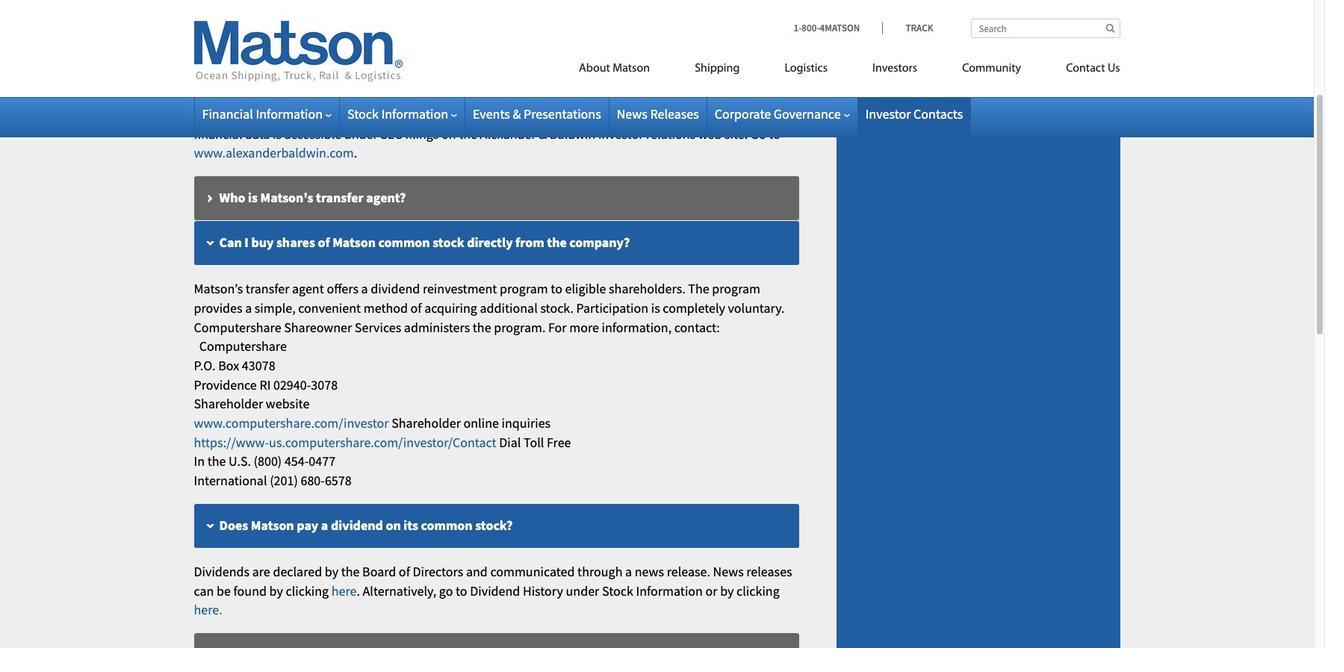 Task type: vqa. For each thing, say whether or not it's contained in the screenshot.
2Q23 to the top
no



Task type: describe. For each thing, give the bounding box(es) containing it.
communicated
[[491, 563, 575, 581]]

june
[[238, 106, 266, 123]]

events
[[473, 105, 510, 123]]

www.computershare.com/investor link
[[194, 415, 389, 432]]

commission
[[610, 15, 682, 32]]

be
[[217, 583, 231, 600]]

investors
[[873, 63, 918, 75]]

contacts
[[914, 105, 963, 123]]

Search search field
[[971, 19, 1121, 38]]

can i buy shares of matson common stock directly from the company? tab
[[194, 221, 799, 266]]

inc.?
[[573, 60, 601, 77]]

services
[[355, 319, 401, 336]]

was
[[365, 106, 387, 123]]

completely
[[663, 300, 726, 317]]

0 horizontal spatial by
[[269, 583, 283, 600]]

where can i find historical financial information for matson, inc.? tab panel
[[194, 105, 799, 163]]

matson inside tab
[[251, 517, 294, 534]]

dividends are declared by the board of directors and communicated through a news release. news releases can be found by clicking
[[194, 563, 793, 600]]

website
[[266, 396, 310, 413]]

of inside matson's transfer agent offers a dividend reinvestment program to eligible shareholders. the program provides a simple, convenient method of acquiring additional stock. participation is completely voluntary. computershare shareowner services administers the program. for more information, contact: computershare p.o. box 43078 providence ri 02940-3078 shareholder website www.computershare.com/investor shareholder online inquiries https://www-us.computershare.com/investor/contact dial toll free in the u.s. (800) 454-0477 international (201) 680-6578
[[411, 300, 422, 317]]

the right in
[[208, 453, 226, 470]]

the inside tab
[[547, 234, 567, 251]]

method
[[364, 300, 408, 317]]

offers
[[327, 280, 359, 298]]

the down additional
[[473, 319, 491, 336]]

0477
[[309, 453, 336, 470]]

financial information link
[[202, 105, 332, 123]]

go
[[751, 125, 767, 142]]

baldwin,
[[626, 106, 675, 123]]

for
[[548, 319, 567, 336]]

online
[[464, 415, 499, 432]]

https://www-us.computershare.com/investor/contact link
[[194, 434, 497, 451]]

shares
[[276, 234, 315, 251]]

the inside tab
[[441, 15, 461, 32]]

about matson link
[[557, 55, 673, 86]]

stock?
[[475, 517, 513, 534]]

information for stock information
[[381, 105, 448, 123]]

who is matson's transfer agent? tab
[[194, 176, 799, 221]]

clicking inside here . alternatively, go to dividend history under stock information or by clicking here.
[[737, 583, 780, 600]]

(800)
[[254, 453, 282, 470]]

dividend inside tab
[[331, 517, 383, 534]]

simple,
[[255, 300, 296, 317]]

filings inside where can i find matson's filings with the securities and exchange commission (sec)? tab
[[372, 15, 409, 32]]

1 vertical spatial computershare
[[199, 338, 287, 355]]

here. link
[[194, 602, 222, 619]]

voluntary.
[[728, 300, 785, 317]]

i for historical
[[283, 60, 287, 77]]

(sec)?
[[685, 15, 723, 32]]

is inside prior to june 29, 2012, matson was a wholly-owned subsidiary of alexander & baldwin, inc. historical financial data is accessible under sec filings on the alexander & baldwin investor relations web site. go to www.alexanderbaldwin.com .
[[273, 125, 282, 142]]

does matson pay a dividend on its common stock? tab
[[194, 504, 799, 549]]

454-
[[285, 453, 309, 470]]

1 program from the left
[[500, 280, 548, 298]]

common inside tab
[[379, 234, 430, 251]]

presentations
[[524, 105, 601, 123]]

1 horizontal spatial matson's
[[317, 15, 370, 32]]

here link
[[332, 583, 357, 600]]

about matson
[[579, 63, 650, 75]]

0 horizontal spatial shareholder
[[194, 396, 263, 413]]

ri
[[260, 376, 271, 394]]

a left simple,
[[245, 300, 252, 317]]

prior to june 29, 2012, matson was a wholly-owned subsidiary of alexander & baldwin, inc. historical financial data is accessible under sec filings on the alexander & baldwin investor relations web site. go to www.alexanderbaldwin.com .
[[194, 106, 781, 162]]

can
[[219, 234, 242, 251]]

4matson
[[820, 22, 860, 34]]

and inside where can i find matson's filings with the securities and exchange commission (sec)? tab
[[526, 15, 548, 32]]

financial inside tab
[[375, 60, 427, 77]]

transfer inside tab
[[316, 189, 364, 206]]

3078
[[311, 376, 338, 394]]

track link
[[883, 22, 934, 34]]

stock.
[[541, 300, 574, 317]]

logistics link
[[763, 55, 850, 86]]

to inside matson's transfer agent offers a dividend reinvestment program to eligible shareholders. the program provides a simple, convenient method of acquiring additional stock. participation is completely voluntary. computershare shareowner services administers the program. for more information, contact: computershare p.o. box 43078 providence ri 02940-3078 shareholder website www.computershare.com/investor shareholder online inquiries https://www-us.computershare.com/investor/contact dial toll free in the u.s. (800) 454-0477 international (201) 680-6578
[[551, 280, 563, 298]]

680-
[[301, 472, 325, 490]]

www.alexanderbaldwin.com link
[[194, 144, 354, 162]]

providence
[[194, 376, 257, 394]]

matson's transfer agent offers a dividend reinvestment program to eligible shareholders. the program provides a simple, convenient method of acquiring additional stock. participation is completely voluntary. computershare shareowner services administers the program. for more information, contact: computershare p.o. box 43078 providence ri 02940-3078 shareholder website www.computershare.com/investor shareholder online inquiries https://www-us.computershare.com/investor/contact dial toll free in the u.s. (800) 454-0477 international (201) 680-6578
[[194, 280, 785, 490]]

agent?
[[366, 189, 406, 206]]

p.o.
[[194, 357, 216, 374]]

matson,
[[523, 60, 570, 77]]

i for matson's
[[283, 15, 287, 32]]

reinvestment
[[423, 280, 497, 298]]

search image
[[1106, 23, 1115, 33]]

to right the go
[[769, 125, 781, 142]]

inc.
[[678, 106, 699, 123]]

where for where can i find historical financial information for matson, inc.?
[[219, 60, 257, 77]]

1 vertical spatial shareholder
[[392, 415, 461, 432]]

investor contacts link
[[866, 105, 963, 123]]

u.s.
[[229, 453, 251, 470]]

here
[[332, 583, 357, 600]]

subsidiary
[[482, 106, 540, 123]]

on inside tab
[[386, 517, 401, 534]]

community link
[[940, 55, 1044, 86]]

can for matson's
[[260, 15, 281, 32]]

from
[[516, 234, 545, 251]]

who
[[219, 189, 245, 206]]

800-
[[802, 22, 820, 34]]

inquiries
[[502, 415, 551, 432]]

eligible
[[565, 280, 606, 298]]

does matson pay a dividend on its common stock? tab panel
[[194, 563, 799, 620]]

where can i find historical financial information for matson, inc.?
[[219, 60, 601, 77]]

the inside dividends are declared by the board of directors and communicated through a news release. news releases can be found by clicking
[[341, 563, 360, 581]]

1-800-4matson link
[[794, 22, 883, 34]]

transfer inside matson's transfer agent offers a dividend reinvestment program to eligible shareholders. the program provides a simple, convenient method of acquiring additional stock. participation is completely voluntary. computershare shareowner services administers the program. for more information, contact: computershare p.o. box 43078 providence ri 02940-3078 shareholder website www.computershare.com/investor shareholder online inquiries https://www-us.computershare.com/investor/contact dial toll free in the u.s. (800) 454-0477 international (201) 680-6578
[[246, 280, 290, 298]]

dividend inside matson's transfer agent offers a dividend reinvestment program to eligible shareholders. the program provides a simple, convenient method of acquiring additional stock. participation is completely voluntary. computershare shareowner services administers the program. for more information, contact: computershare p.o. box 43078 providence ri 02940-3078 shareholder website www.computershare.com/investor shareholder online inquiries https://www-us.computershare.com/investor/contact dial toll free in the u.s. (800) 454-0477 international (201) 680-6578
[[371, 280, 420, 298]]

0 horizontal spatial &
[[513, 105, 521, 123]]

investor
[[598, 125, 644, 142]]

1-800-4matson
[[794, 22, 860, 34]]

investor
[[866, 105, 911, 123]]

track
[[906, 22, 934, 34]]

web
[[698, 125, 722, 142]]

events & presentations link
[[473, 105, 601, 123]]

www.computershare.com/investor
[[194, 415, 389, 432]]

information,
[[602, 319, 672, 336]]

of inside dividends are declared by the board of directors and communicated through a news release. news releases can be found by clicking
[[399, 563, 410, 581]]

financial inside prior to june 29, 2012, matson was a wholly-owned subsidiary of alexander & baldwin, inc. historical financial data is accessible under sec filings on the alexander & baldwin investor relations web site. go to www.alexanderbaldwin.com .
[[194, 125, 242, 142]]

convenient
[[298, 300, 361, 317]]



Task type: locate. For each thing, give the bounding box(es) containing it.
1 vertical spatial can
[[260, 60, 281, 77]]

for
[[503, 60, 520, 77]]

matson right about
[[613, 63, 650, 75]]

a inside prior to june 29, 2012, matson was a wholly-owned subsidiary of alexander & baldwin, inc. historical financial data is accessible under sec filings on the alexander & baldwin investor relations web site. go to www.alexanderbaldwin.com .
[[390, 106, 396, 123]]

matson's
[[194, 280, 243, 298]]

. inside prior to june 29, 2012, matson was a wholly-owned subsidiary of alexander & baldwin, inc. historical financial data is accessible under sec filings on the alexander & baldwin investor relations web site. go to www.alexanderbaldwin.com .
[[354, 144, 357, 162]]

1-
[[794, 22, 802, 34]]

0 horizontal spatial news
[[617, 105, 648, 123]]

history
[[523, 583, 563, 600]]

0 vertical spatial and
[[526, 15, 548, 32]]

can inside dividends are declared by the board of directors and communicated through a news release. news releases can be found by clicking
[[194, 583, 214, 600]]

contact us link
[[1044, 55, 1121, 86]]

1 horizontal spatial financial
[[375, 60, 427, 77]]

financial up stock information link
[[375, 60, 427, 77]]

prior
[[194, 106, 221, 123]]

0 vertical spatial .
[[354, 144, 357, 162]]

1 vertical spatial under
[[566, 583, 600, 600]]

1 horizontal spatial stock
[[602, 583, 634, 600]]

the right with
[[441, 15, 461, 32]]

1 tab from the top
[[194, 0, 799, 2]]

shipping link
[[673, 55, 763, 86]]

a right pay
[[321, 517, 328, 534]]

its
[[404, 517, 418, 534]]

securities
[[464, 15, 523, 32]]

box
[[218, 357, 239, 374]]

1 vertical spatial is
[[248, 189, 258, 206]]

0 horizontal spatial under
[[344, 125, 378, 142]]

6578
[[325, 472, 352, 490]]

is right who
[[248, 189, 258, 206]]

0 vertical spatial matson's
[[317, 15, 370, 32]]

0 vertical spatial computershare
[[194, 319, 281, 336]]

common left stock
[[379, 234, 430, 251]]

filings left with
[[372, 15, 409, 32]]

to inside here . alternatively, go to dividend history under stock information or by clicking here.
[[456, 583, 468, 600]]

1 vertical spatial .
[[357, 583, 360, 600]]

under down was
[[344, 125, 378, 142]]

of up administers at left
[[411, 300, 422, 317]]

who is matson's transfer agent?
[[219, 189, 406, 206]]

under inside here . alternatively, go to dividend history under stock information or by clicking here.
[[566, 583, 600, 600]]

None search field
[[971, 19, 1121, 38]]

0 vertical spatial under
[[344, 125, 378, 142]]

declared
[[273, 563, 322, 581]]

matson left was
[[321, 106, 362, 123]]

0 horizontal spatial information
[[256, 105, 323, 123]]

of up baldwin
[[543, 106, 554, 123]]

2 horizontal spatial information
[[636, 583, 703, 600]]

dividends
[[194, 563, 250, 581]]

through
[[578, 563, 623, 581]]

0 horizontal spatial transfer
[[246, 280, 290, 298]]

https://www-
[[194, 434, 269, 451]]

2 horizontal spatial &
[[615, 106, 624, 123]]

0 vertical spatial news
[[617, 105, 648, 123]]

0 vertical spatial dividend
[[371, 280, 420, 298]]

alternatively,
[[363, 583, 437, 600]]

matson up offers on the top of page
[[333, 234, 376, 251]]

tab up securities
[[194, 0, 799, 2]]

common
[[379, 234, 430, 251], [421, 517, 473, 534]]

the
[[688, 280, 710, 298]]

& down events & presentations link
[[539, 125, 547, 142]]

common right its
[[421, 517, 473, 534]]

2 horizontal spatial by
[[720, 583, 734, 600]]

29,
[[269, 106, 286, 123]]

are
[[252, 563, 270, 581]]

0 vertical spatial filings
[[372, 15, 409, 32]]

financial
[[375, 60, 427, 77], [194, 125, 242, 142]]

accessible
[[284, 125, 342, 142]]

shareholder
[[194, 396, 263, 413], [392, 415, 461, 432]]

. left alternatively,
[[357, 583, 360, 600]]

0 horizontal spatial matson's
[[260, 189, 313, 206]]

alexander down subsidiary
[[480, 125, 536, 142]]

1 clicking from the left
[[286, 583, 329, 600]]

0 vertical spatial find
[[290, 15, 314, 32]]

is down the shareholders.
[[651, 300, 660, 317]]

0 vertical spatial shareholder
[[194, 396, 263, 413]]

1 vertical spatial matson's
[[260, 189, 313, 206]]

1 horizontal spatial and
[[526, 15, 548, 32]]

& right events
[[513, 105, 521, 123]]

. down "stock information"
[[354, 144, 357, 162]]

02940-
[[273, 376, 311, 394]]

i
[[283, 15, 287, 32], [283, 60, 287, 77], [245, 234, 249, 251]]

news releases
[[617, 105, 699, 123]]

release.
[[667, 563, 711, 581]]

1 vertical spatial financial
[[194, 125, 242, 142]]

is inside tab
[[248, 189, 258, 206]]

1 vertical spatial filings
[[405, 125, 439, 142]]

shareholders.
[[609, 280, 686, 298]]

and up dividend on the left bottom of the page
[[466, 563, 488, 581]]

find for historical
[[290, 60, 314, 77]]

common inside tab
[[421, 517, 473, 534]]

2 clicking from the left
[[737, 583, 780, 600]]

relations
[[646, 125, 696, 142]]

a inside tab
[[321, 517, 328, 534]]

1 vertical spatial alexander
[[480, 125, 536, 142]]

can
[[260, 15, 281, 32], [260, 60, 281, 77], [194, 583, 214, 600]]

to up stock.
[[551, 280, 563, 298]]

can i buy shares of matson common stock directly from the company? tab panel
[[194, 280, 799, 491]]

dividend
[[470, 583, 520, 600]]

1 horizontal spatial &
[[539, 125, 547, 142]]

data
[[245, 125, 270, 142]]

where for where can i find matson's filings with the securities and exchange commission (sec)?
[[219, 15, 257, 32]]

news up or
[[713, 563, 744, 581]]

matson inside prior to june 29, 2012, matson was a wholly-owned subsidiary of alexander & baldwin, inc. historical financial data is accessible under sec filings on the alexander & baldwin investor relations web site. go to www.alexanderbaldwin.com .
[[321, 106, 362, 123]]

corporate
[[715, 105, 771, 123]]

information up sec
[[381, 105, 448, 123]]

matson
[[613, 63, 650, 75], [321, 106, 362, 123], [333, 234, 376, 251], [251, 517, 294, 534]]

dividend
[[371, 280, 420, 298], [331, 517, 383, 534]]

buy
[[251, 234, 274, 251]]

filings inside prior to june 29, 2012, matson was a wholly-owned subsidiary of alexander & baldwin, inc. historical financial data is accessible under sec filings on the alexander & baldwin investor relations web site. go to www.alexanderbaldwin.com .
[[405, 125, 439, 142]]

can i buy shares of matson common stock directly from the company?
[[219, 234, 630, 251]]

governance
[[774, 105, 841, 123]]

provides
[[194, 300, 243, 317]]

1 horizontal spatial by
[[325, 563, 339, 581]]

alexander up baldwin
[[556, 106, 613, 123]]

on
[[442, 125, 456, 142], [386, 517, 401, 534]]

sec
[[381, 125, 403, 142]]

& up 'investor'
[[615, 106, 624, 123]]

the up the here 'link'
[[341, 563, 360, 581]]

1 vertical spatial i
[[283, 60, 287, 77]]

1 vertical spatial tab
[[194, 634, 799, 649]]

financial down prior
[[194, 125, 242, 142]]

1 vertical spatial transfer
[[246, 280, 290, 298]]

top menu navigation
[[512, 55, 1121, 86]]

0 vertical spatial can
[[260, 15, 281, 32]]

1 horizontal spatial information
[[381, 105, 448, 123]]

the right from
[[547, 234, 567, 251]]

dividend up method
[[371, 280, 420, 298]]

news inside dividends are declared by the board of directors and communicated through a news release. news releases can be found by clicking
[[713, 563, 744, 581]]

information down release.
[[636, 583, 703, 600]]

of up alternatively,
[[399, 563, 410, 581]]

1 horizontal spatial alexander
[[556, 106, 613, 123]]

administers
[[404, 319, 470, 336]]

stock down historical
[[347, 105, 379, 123]]

dividend down 6578
[[331, 517, 383, 534]]

on left its
[[386, 517, 401, 534]]

with
[[412, 15, 439, 32]]

directors
[[413, 563, 464, 581]]

1 vertical spatial dividend
[[331, 517, 383, 534]]

stock down through
[[602, 583, 634, 600]]

by up the here 'link'
[[325, 563, 339, 581]]

clicking down releases
[[737, 583, 780, 600]]

clicking inside dividends are declared by the board of directors and communicated through a news release. news releases can be found by clicking
[[286, 583, 329, 600]]

a left news
[[626, 563, 632, 581]]

information inside here . alternatively, go to dividend history under stock information or by clicking here.
[[636, 583, 703, 600]]

matson's up shares
[[260, 189, 313, 206]]

program up voluntary.
[[712, 280, 761, 298]]

tab down here . alternatively, go to dividend history under stock information or by clicking here.
[[194, 634, 799, 649]]

0 horizontal spatial on
[[386, 517, 401, 534]]

2 vertical spatial is
[[651, 300, 660, 317]]

matson inside tab
[[333, 234, 376, 251]]

and left exchange
[[526, 15, 548, 32]]

historical
[[317, 60, 372, 77]]

43078
[[242, 357, 275, 374]]

alexander
[[556, 106, 613, 123], [480, 125, 536, 142]]

matson left pay
[[251, 517, 294, 534]]

and inside dividends are declared by the board of directors and communicated through a news release. news releases can be found by clicking
[[466, 563, 488, 581]]

www.alexanderbaldwin.com
[[194, 144, 354, 162]]

where
[[219, 15, 257, 32], [219, 60, 257, 77]]

0 horizontal spatial and
[[466, 563, 488, 581]]

tab
[[194, 0, 799, 2], [194, 634, 799, 649]]

by down are
[[269, 583, 283, 600]]

is inside matson's transfer agent offers a dividend reinvestment program to eligible shareholders. the program provides a simple, convenient method of acquiring additional stock. participation is completely voluntary. computershare shareowner services administers the program. for more information, contact: computershare p.o. box 43078 providence ri 02940-3078 shareholder website www.computershare.com/investor shareholder online inquiries https://www-us.computershare.com/investor/contact dial toll free in the u.s. (800) 454-0477 international (201) 680-6578
[[651, 300, 660, 317]]

more
[[570, 319, 599, 336]]

0 vertical spatial common
[[379, 234, 430, 251]]

the inside prior to june 29, 2012, matson was a wholly-owned subsidiary of alexander & baldwin, inc. historical financial data is accessible under sec filings on the alexander & baldwin investor relations web site. go to www.alexanderbaldwin.com .
[[459, 125, 478, 142]]

matson image
[[194, 21, 403, 82]]

2 horizontal spatial is
[[651, 300, 660, 317]]

0 vertical spatial i
[[283, 15, 287, 32]]

wholly-
[[399, 106, 441, 123]]

1 horizontal spatial clicking
[[737, 583, 780, 600]]

information up accessible
[[256, 105, 323, 123]]

2 vertical spatial i
[[245, 234, 249, 251]]

go
[[439, 583, 453, 600]]

0 vertical spatial financial
[[375, 60, 427, 77]]

news releases link
[[617, 105, 699, 123]]

shareholder up us.computershare.com/investor/contact
[[392, 415, 461, 432]]

2 find from the top
[[290, 60, 314, 77]]

2 program from the left
[[712, 280, 761, 298]]

stock inside here . alternatively, go to dividend history under stock information or by clicking here.
[[602, 583, 634, 600]]

can for historical
[[260, 60, 281, 77]]

on inside prior to june 29, 2012, matson was a wholly-owned subsidiary of alexander & baldwin, inc. historical financial data is accessible under sec filings on the alexander & baldwin investor relations web site. go to www.alexanderbaldwin.com .
[[442, 125, 456, 142]]

1 vertical spatial stock
[[602, 583, 634, 600]]

0 vertical spatial is
[[273, 125, 282, 142]]

1 horizontal spatial on
[[442, 125, 456, 142]]

find
[[290, 15, 314, 32], [290, 60, 314, 77]]

baldwin
[[550, 125, 596, 142]]

pay
[[297, 517, 319, 534]]

0 vertical spatial where
[[219, 15, 257, 32]]

where can i find historical financial information for matson, inc.? tab
[[194, 47, 799, 92]]

0 vertical spatial alexander
[[556, 106, 613, 123]]

i inside tab
[[245, 234, 249, 251]]

information for financial information
[[256, 105, 323, 123]]

2 vertical spatial can
[[194, 583, 214, 600]]

stock information
[[347, 105, 448, 123]]

by right or
[[720, 583, 734, 600]]

computershare down provides
[[194, 319, 281, 336]]

transfer up simple,
[[246, 280, 290, 298]]

a right offers on the top of page
[[361, 280, 368, 298]]

0 horizontal spatial clicking
[[286, 583, 329, 600]]

on down owned
[[442, 125, 456, 142]]

1 vertical spatial news
[[713, 563, 744, 581]]

0 horizontal spatial is
[[248, 189, 258, 206]]

1 vertical spatial and
[[466, 563, 488, 581]]

agent
[[292, 280, 324, 298]]

a inside dividends are declared by the board of directors and communicated through a news release. news releases can be found by clicking
[[626, 563, 632, 581]]

0 vertical spatial transfer
[[316, 189, 364, 206]]

additional
[[480, 300, 538, 317]]

transfer left 'agent?'
[[316, 189, 364, 206]]

directly
[[467, 234, 513, 251]]

of inside prior to june 29, 2012, matson was a wholly-owned subsidiary of alexander & baldwin, inc. historical financial data is accessible under sec filings on the alexander & baldwin investor relations web site. go to www.alexanderbaldwin.com .
[[543, 106, 554, 123]]

1 horizontal spatial under
[[566, 583, 600, 600]]

1 horizontal spatial transfer
[[316, 189, 364, 206]]

contact
[[1066, 63, 1106, 75]]

1 horizontal spatial is
[[273, 125, 282, 142]]

matson's up historical
[[317, 15, 370, 32]]

here.
[[194, 602, 222, 619]]

to right go
[[456, 583, 468, 600]]

investors link
[[850, 55, 940, 86]]

1 horizontal spatial program
[[712, 280, 761, 298]]

where can i find matson's filings with the securities and exchange commission (sec)?
[[219, 15, 723, 32]]

by inside here . alternatively, go to dividend history under stock information or by clicking here.
[[720, 583, 734, 600]]

dial
[[499, 434, 521, 451]]

of inside tab
[[318, 234, 330, 251]]

1 vertical spatial where
[[219, 60, 257, 77]]

1 horizontal spatial news
[[713, 563, 744, 581]]

. inside here . alternatively, go to dividend history under stock information or by clicking here.
[[357, 583, 360, 600]]

contact us
[[1066, 63, 1121, 75]]

0 vertical spatial stock
[[347, 105, 379, 123]]

filings down wholly-
[[405, 125, 439, 142]]

2 where from the top
[[219, 60, 257, 77]]

program up additional
[[500, 280, 548, 298]]

where can i find matson's filings with the securities and exchange commission (sec)? tab
[[194, 2, 799, 47]]

of right shares
[[318, 234, 330, 251]]

1 horizontal spatial shareholder
[[392, 415, 461, 432]]

under inside prior to june 29, 2012, matson was a wholly-owned subsidiary of alexander & baldwin, inc. historical financial data is accessible under sec filings on the alexander & baldwin investor relations web site. go to www.alexanderbaldwin.com .
[[344, 125, 378, 142]]

0 horizontal spatial stock
[[347, 105, 379, 123]]

find for matson's
[[290, 15, 314, 32]]

1 vertical spatial on
[[386, 517, 401, 534]]

1 where from the top
[[219, 15, 257, 32]]

under down through
[[566, 583, 600, 600]]

the down owned
[[459, 125, 478, 142]]

0 horizontal spatial alexander
[[480, 125, 536, 142]]

1 find from the top
[[290, 15, 314, 32]]

computershare up box
[[199, 338, 287, 355]]

does matson pay a dividend on its common stock?
[[219, 517, 513, 534]]

about
[[579, 63, 610, 75]]

1 vertical spatial find
[[290, 60, 314, 77]]

financial
[[202, 105, 253, 123]]

0 horizontal spatial financial
[[194, 125, 242, 142]]

to right prior
[[224, 106, 236, 123]]

logistics
[[785, 63, 828, 75]]

clicking down declared
[[286, 583, 329, 600]]

0 horizontal spatial program
[[500, 280, 548, 298]]

computershare
[[194, 319, 281, 336], [199, 338, 287, 355]]

a right was
[[390, 106, 396, 123]]

is down 29,
[[273, 125, 282, 142]]

1 vertical spatial common
[[421, 517, 473, 534]]

matson inside top menu navigation
[[613, 63, 650, 75]]

releases
[[650, 105, 699, 123]]

0 vertical spatial on
[[442, 125, 456, 142]]

news up 'investor'
[[617, 105, 648, 123]]

0 vertical spatial tab
[[194, 0, 799, 2]]

shareholder down providence
[[194, 396, 263, 413]]

investor contacts
[[866, 105, 963, 123]]

news
[[617, 105, 648, 123], [713, 563, 744, 581]]

2 tab from the top
[[194, 634, 799, 649]]



